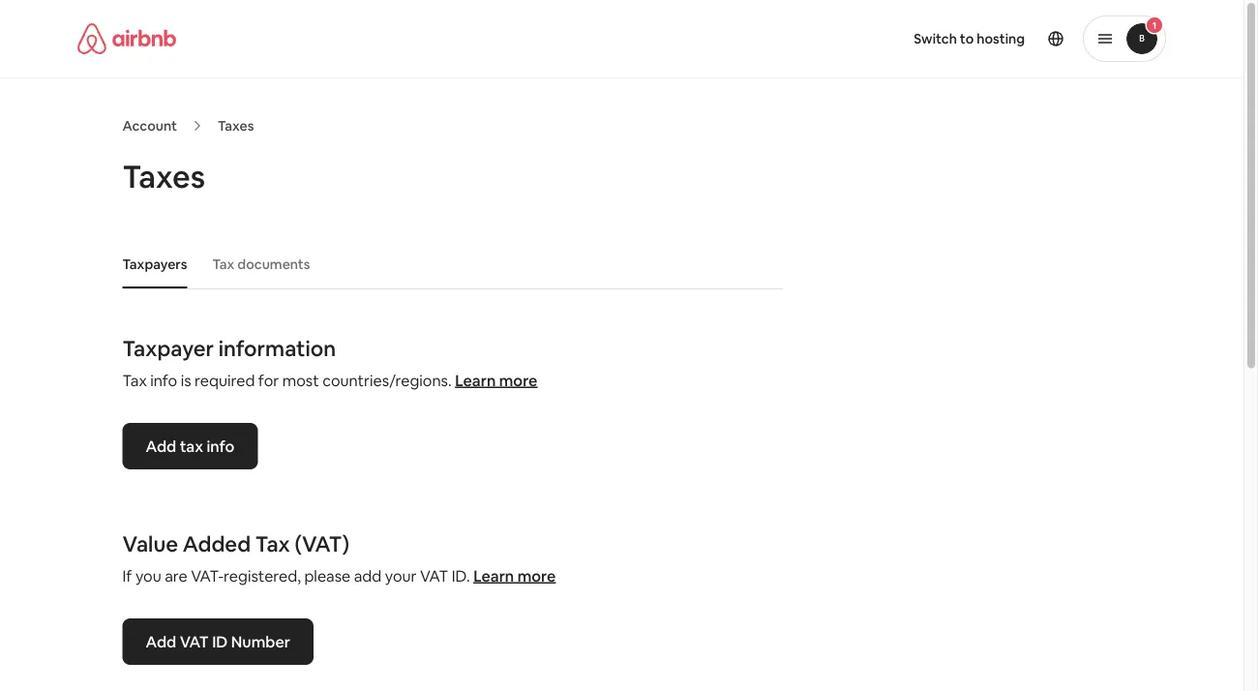 Task type: describe. For each thing, give the bounding box(es) containing it.
tax documents
[[212, 256, 310, 273]]

added
[[183, 530, 251, 558]]

to
[[960, 30, 974, 47]]

taxpayer
[[122, 334, 214, 362]]

please
[[304, 566, 351, 586]]

switch
[[914, 30, 957, 47]]

0 vertical spatial taxes
[[218, 117, 254, 135]]

switch to hosting
[[914, 30, 1025, 47]]

(vat)
[[295, 530, 349, 558]]

tax
[[180, 436, 203, 456]]

add tax info
[[146, 436, 235, 456]]

taxpayer information tax info is required for most countries/regions. learn more
[[122, 334, 538, 390]]

are
[[165, 566, 188, 586]]

id
[[212, 632, 228, 652]]

account button
[[122, 117, 177, 135]]

more inside value added tax (vat) if you are vat-registered, please add your vat id. learn more
[[518, 566, 556, 586]]

taxpayers
[[122, 256, 187, 273]]

tax for value
[[255, 530, 290, 558]]

registered,
[[224, 566, 301, 586]]

tax inside the tax documents "button"
[[212, 256, 235, 273]]

tab list containing taxpayers
[[113, 240, 783, 289]]

add vat id number button
[[122, 619, 314, 665]]

your
[[385, 566, 417, 586]]

value added tax (vat) if you are vat-registered, please add your vat id. learn more
[[122, 530, 556, 586]]

profile element
[[645, 0, 1167, 77]]

countries/regions.
[[323, 370, 452, 390]]

tax documents button
[[203, 246, 320, 283]]

value
[[122, 530, 178, 558]]

hosting
[[977, 30, 1025, 47]]

vat inside value added tax (vat) if you are vat-registered, please add your vat id. learn more
[[420, 566, 448, 586]]

is
[[181, 370, 191, 390]]

number
[[231, 632, 290, 652]]

1
[[1153, 19, 1157, 31]]

id.
[[452, 566, 470, 586]]



Task type: vqa. For each thing, say whether or not it's contained in the screenshot.
Off-the-grid
no



Task type: locate. For each thing, give the bounding box(es) containing it.
1 vertical spatial vat
[[180, 632, 209, 652]]

switch to hosting link
[[903, 18, 1037, 59]]

tax inside value added tax (vat) if you are vat-registered, please add your vat id. learn more
[[255, 530, 290, 558]]

0 horizontal spatial vat
[[180, 632, 209, 652]]

learn right id. at left bottom
[[474, 566, 514, 586]]

2 add from the top
[[146, 632, 176, 652]]

0 horizontal spatial info
[[150, 370, 177, 390]]

info inside taxpayer information tax info is required for most countries/regions. learn more
[[150, 370, 177, 390]]

info inside button
[[207, 436, 235, 456]]

0 vertical spatial learn
[[455, 370, 496, 390]]

0 vertical spatial more
[[499, 370, 538, 390]]

add
[[146, 436, 176, 456], [146, 632, 176, 652]]

1 vertical spatial learn more link
[[474, 566, 556, 586]]

add for taxpayer
[[146, 436, 176, 456]]

taxpayers button
[[113, 246, 197, 283]]

add left tax
[[146, 436, 176, 456]]

more
[[499, 370, 538, 390], [518, 566, 556, 586]]

1 vertical spatial tax
[[122, 370, 147, 390]]

required
[[195, 370, 255, 390]]

2 horizontal spatial tax
[[255, 530, 290, 558]]

you
[[135, 566, 161, 586]]

tab list
[[113, 240, 783, 289]]

1 button
[[1083, 15, 1167, 62]]

information
[[219, 334, 336, 362]]

if
[[122, 566, 132, 586]]

learn more link
[[455, 370, 538, 390], [474, 566, 556, 586]]

info right tax
[[207, 436, 235, 456]]

taxes right account button
[[218, 117, 254, 135]]

0 vertical spatial info
[[150, 370, 177, 390]]

learn
[[455, 370, 496, 390], [474, 566, 514, 586]]

1 vertical spatial info
[[207, 436, 235, 456]]

learn more link for value added tax (vat)
[[474, 566, 556, 586]]

info
[[150, 370, 177, 390], [207, 436, 235, 456]]

vat-
[[191, 566, 224, 586]]

1 horizontal spatial tax
[[212, 256, 235, 273]]

learn more link for taxpayer information
[[455, 370, 538, 390]]

0 horizontal spatial taxes
[[122, 156, 205, 197]]

info left is
[[150, 370, 177, 390]]

taxes
[[218, 117, 254, 135], [122, 156, 205, 197]]

tax down taxpayer
[[122, 370, 147, 390]]

tax
[[212, 256, 235, 273], [122, 370, 147, 390], [255, 530, 290, 558]]

vat inside button
[[180, 632, 209, 652]]

add
[[354, 566, 382, 586]]

add vat id number
[[146, 632, 290, 652]]

2 vertical spatial tax
[[255, 530, 290, 558]]

add left id in the bottom of the page
[[146, 632, 176, 652]]

0 vertical spatial vat
[[420, 566, 448, 586]]

learn inside value added tax (vat) if you are vat-registered, please add your vat id. learn more
[[474, 566, 514, 586]]

vat left id. at left bottom
[[420, 566, 448, 586]]

1 add from the top
[[146, 436, 176, 456]]

1 vertical spatial add
[[146, 632, 176, 652]]

most
[[282, 370, 319, 390]]

add tax info button
[[122, 423, 258, 470]]

tax left documents
[[212, 256, 235, 273]]

vat left id in the bottom of the page
[[180, 632, 209, 652]]

1 horizontal spatial info
[[207, 436, 235, 456]]

tax up registered,
[[255, 530, 290, 558]]

1 vertical spatial more
[[518, 566, 556, 586]]

1 horizontal spatial vat
[[420, 566, 448, 586]]

vat
[[420, 566, 448, 586], [180, 632, 209, 652]]

add for value
[[146, 632, 176, 652]]

0 vertical spatial add
[[146, 436, 176, 456]]

learn inside taxpayer information tax info is required for most countries/regions. learn more
[[455, 370, 496, 390]]

1 vertical spatial learn
[[474, 566, 514, 586]]

taxes down account
[[122, 156, 205, 197]]

0 vertical spatial learn more link
[[455, 370, 538, 390]]

1 horizontal spatial taxes
[[218, 117, 254, 135]]

account
[[122, 117, 177, 135]]

1 vertical spatial taxes
[[122, 156, 205, 197]]

learn right countries/regions.
[[455, 370, 496, 390]]

tax inside taxpayer information tax info is required for most countries/regions. learn more
[[122, 370, 147, 390]]

0 horizontal spatial tax
[[122, 370, 147, 390]]

documents
[[237, 256, 310, 273]]

tax for taxpayer
[[122, 370, 147, 390]]

for
[[258, 370, 279, 390]]

more inside taxpayer information tax info is required for most countries/regions. learn more
[[499, 370, 538, 390]]

0 vertical spatial tax
[[212, 256, 235, 273]]



